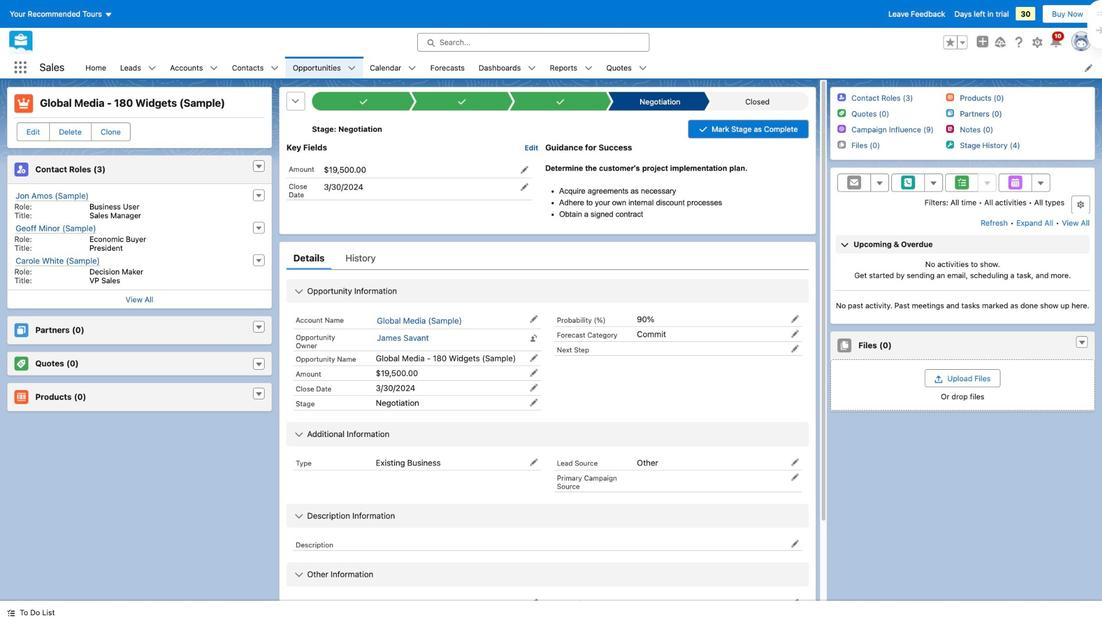 Task type: vqa. For each thing, say whether or not it's contained in the screenshot.
2nd text default icon from the left
no



Task type: describe. For each thing, give the bounding box(es) containing it.
contact roles image
[[838, 93, 846, 101]]

quotes image
[[14, 357, 28, 371]]

edit contract image
[[530, 599, 538, 607]]

edit account name image
[[530, 315, 538, 323]]

files element
[[831, 331, 1096, 412]]

edit type image
[[530, 458, 538, 467]]

text default image inside contact roles element
[[255, 162, 263, 171]]

edit description image
[[791, 540, 799, 548]]

4 list item from the left
[[286, 57, 363, 79]]

3 list item from the left
[[225, 57, 286, 79]]

edit forecast category image
[[791, 330, 799, 338]]

contact roles element
[[7, 155, 272, 309]]

path options list box
[[312, 92, 809, 111]]

tabs tab list
[[287, 247, 809, 270]]

products image
[[947, 93, 955, 101]]

1 list item from the left
[[113, 57, 163, 79]]

7 list item from the left
[[543, 57, 600, 79]]

stage history image
[[947, 141, 955, 149]]

edit next step image
[[791, 345, 799, 353]]



Task type: locate. For each thing, give the bounding box(es) containing it.
text default image
[[210, 64, 218, 72], [271, 64, 279, 72], [409, 64, 417, 72], [528, 64, 536, 72], [585, 64, 593, 72], [639, 64, 647, 72], [295, 287, 304, 296], [255, 360, 263, 369], [295, 430, 304, 439], [295, 512, 304, 521], [295, 570, 304, 580], [7, 609, 15, 617]]

edit stage image
[[530, 399, 538, 407]]

text default image inside files element
[[1078, 339, 1087, 347]]

edit close date image
[[530, 384, 538, 392]]

quotes image
[[838, 109, 846, 117]]

6 list item from the left
[[472, 57, 543, 79]]

opportunity image
[[14, 94, 33, 113]]

edit primary campaign source image
[[791, 473, 799, 481]]

notes image
[[947, 125, 955, 133]]

group
[[944, 35, 968, 49]]

edit probability (%) image
[[791, 315, 799, 323]]

edit opportunity name image
[[530, 354, 538, 362]]

list
[[79, 57, 1103, 79]]

edit lead source image
[[791, 458, 799, 467]]

list item
[[113, 57, 163, 79], [163, 57, 225, 79], [225, 57, 286, 79], [286, 57, 363, 79], [363, 57, 424, 79], [472, 57, 543, 79], [543, 57, 600, 79], [600, 57, 654, 79]]

2 list item from the left
[[163, 57, 225, 79]]

8 list item from the left
[[600, 57, 654, 79]]

files image
[[838, 141, 846, 149]]

5 list item from the left
[[363, 57, 424, 79]]

edit synced quote image
[[791, 599, 799, 607]]

campaign influence image
[[838, 125, 846, 133]]

text default image
[[148, 64, 156, 72], [348, 64, 356, 72], [255, 162, 263, 171], [255, 324, 263, 332], [1078, 339, 1087, 347], [255, 390, 263, 399]]

tab panel
[[287, 270, 809, 624]]

partners image
[[947, 109, 955, 117]]

edit amount image
[[530, 369, 538, 377]]



